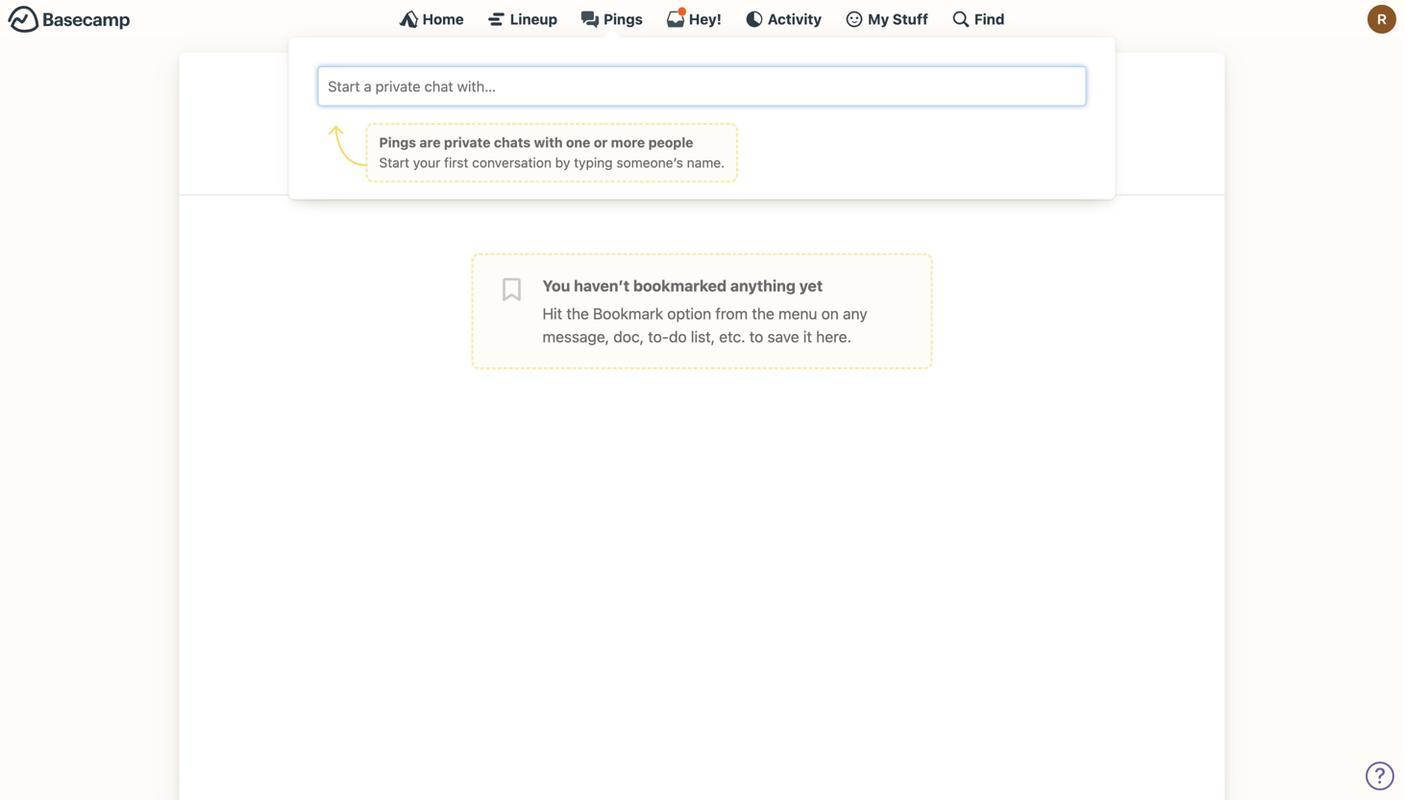 Task type: describe. For each thing, give the bounding box(es) containing it.
typing
[[574, 155, 613, 171]]

save
[[767, 328, 799, 346]]

home
[[423, 11, 464, 27]]

list,
[[691, 328, 715, 346]]

by
[[555, 155, 570, 171]]

or
[[594, 135, 608, 151]]

Start a private chat with… text field
[[326, 74, 1078, 98]]

pings are private chats with one or more people start your first conversation by typing someone's name.
[[379, 135, 725, 171]]

do
[[669, 328, 687, 346]]

find button
[[951, 10, 1005, 29]]

from
[[715, 305, 748, 323]]

your
[[587, 138, 651, 175]]

my stuff button
[[845, 10, 928, 29]]

find
[[974, 11, 1005, 27]]

message,
[[543, 328, 609, 346]]

it
[[803, 328, 812, 346]]

start
[[379, 155, 409, 171]]

are
[[419, 135, 441, 151]]

any
[[843, 305, 868, 323]]

etc.
[[719, 328, 745, 346]]

to
[[749, 328, 763, 346]]

lineup link
[[487, 10, 558, 29]]

hey!
[[689, 11, 722, 27]]

1 vertical spatial ruby image
[[671, 72, 733, 134]]

here.
[[816, 328, 851, 346]]

to-
[[648, 328, 669, 346]]

pings button
[[581, 10, 643, 29]]

hit
[[543, 305, 562, 323]]

private
[[444, 135, 491, 151]]

option
[[667, 305, 711, 323]]

first
[[444, 155, 468, 171]]

on
[[821, 305, 839, 323]]

your bookmarks
[[587, 138, 817, 175]]

1 the from the left
[[566, 305, 589, 323]]

you
[[543, 277, 570, 295]]



Task type: locate. For each thing, give the bounding box(es) containing it.
ruby image inside main element
[[1368, 5, 1397, 34]]

activity link
[[745, 10, 822, 29]]

your
[[413, 155, 441, 171]]

ruby image
[[1368, 5, 1397, 34], [671, 72, 733, 134]]

the up to
[[752, 305, 775, 323]]

stuff
[[893, 11, 928, 27]]

my stuff
[[868, 11, 928, 27]]

lineup
[[510, 11, 558, 27]]

you haven't bookmarked anything yet hit the bookmark option from the menu on any message, doc, to-do list, etc. to save it here.
[[543, 277, 868, 346]]

conversation
[[472, 155, 552, 171]]

menu
[[779, 305, 817, 323]]

0 horizontal spatial the
[[566, 305, 589, 323]]

bookmarked
[[633, 277, 727, 295]]

my
[[868, 11, 889, 27]]

1 vertical spatial pings
[[379, 135, 416, 151]]

pings
[[604, 11, 643, 27], [379, 135, 416, 151]]

pings for pings
[[604, 11, 643, 27]]

bookmarks
[[658, 138, 817, 175]]

main element
[[0, 0, 1404, 200]]

2 the from the left
[[752, 305, 775, 323]]

pings for pings are private chats with one or more people start your first conversation by typing someone's name.
[[379, 135, 416, 151]]

anything
[[730, 277, 796, 295]]

chats
[[494, 135, 531, 151]]

pings inside popup button
[[604, 11, 643, 27]]

yet
[[799, 277, 823, 295]]

0 horizontal spatial pings
[[379, 135, 416, 151]]

activity
[[768, 11, 822, 27]]

bookmark
[[593, 305, 663, 323]]

pings up the start
[[379, 135, 416, 151]]

0 horizontal spatial ruby image
[[671, 72, 733, 134]]

someone's
[[616, 155, 683, 171]]

pings left hey! popup button
[[604, 11, 643, 27]]

with
[[534, 135, 563, 151]]

0 vertical spatial pings
[[604, 11, 643, 27]]

1 horizontal spatial the
[[752, 305, 775, 323]]

hey! button
[[666, 7, 722, 29]]

more
[[611, 135, 645, 151]]

haven't
[[574, 277, 630, 295]]

home link
[[399, 10, 464, 29]]

0 vertical spatial ruby image
[[1368, 5, 1397, 34]]

one
[[566, 135, 591, 151]]

name.
[[687, 155, 725, 171]]

1 horizontal spatial pings
[[604, 11, 643, 27]]

doc,
[[614, 328, 644, 346]]

the up the message, at the top of the page
[[566, 305, 589, 323]]

1 horizontal spatial ruby image
[[1368, 5, 1397, 34]]

switch accounts image
[[8, 5, 131, 35]]

people
[[648, 135, 693, 151]]

the
[[566, 305, 589, 323], [752, 305, 775, 323]]

pings inside pings are private chats with one or more people start your first conversation by typing someone's name.
[[379, 135, 416, 151]]



Task type: vqa. For each thing, say whether or not it's contained in the screenshot.
take
no



